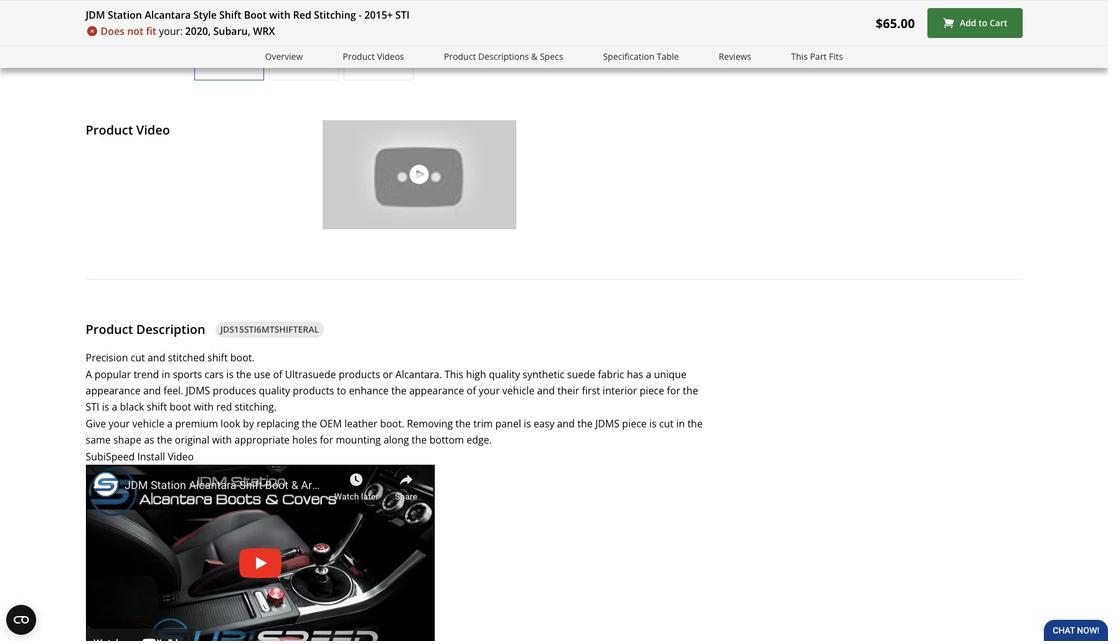 Task type: describe. For each thing, give the bounding box(es) containing it.
shape
[[113, 433, 141, 447]]

subaru,
[[213, 24, 250, 38]]

a
[[86, 367, 92, 381]]

alcantara
[[145, 8, 191, 22]]

and down the synthetic
[[537, 384, 555, 398]]

high
[[466, 367, 486, 381]]

1 vertical spatial piece
[[622, 417, 647, 430]]

1 vertical spatial with
[[194, 400, 214, 414]]

trim
[[473, 417, 493, 430]]

to inside button
[[979, 17, 988, 29]]

your:
[[159, 24, 183, 38]]

or
[[383, 367, 393, 381]]

1 horizontal spatial products
[[339, 367, 380, 381]]

mounting
[[336, 433, 381, 447]]

1 horizontal spatial boot.
[[380, 417, 404, 430]]

overview link
[[265, 50, 303, 64]]

replacing
[[257, 417, 299, 430]]

popular
[[95, 367, 131, 381]]

boot
[[244, 8, 267, 22]]

1 horizontal spatial in
[[676, 417, 685, 430]]

black
[[120, 400, 144, 414]]

fabric
[[598, 367, 624, 381]]

1 jds15sti6mtsfteral jdm station alcantara style shift boot with red stitching - 2015+ sti, image from the left
[[195, 23, 263, 67]]

add to cart button
[[928, 8, 1023, 38]]

2 appearance from the left
[[409, 384, 464, 398]]

0 horizontal spatial a
[[112, 400, 117, 414]]

alcantara.
[[395, 367, 442, 381]]

product videos
[[343, 50, 404, 62]]

original
[[175, 433, 209, 447]]

specification table link
[[603, 50, 679, 64]]

fits
[[829, 50, 843, 62]]

product description
[[86, 321, 205, 338]]

boot
[[170, 400, 191, 414]]

fit
[[146, 24, 156, 38]]

1 horizontal spatial this
[[791, 50, 808, 62]]

produces
[[213, 384, 256, 398]]

reviews
[[719, 50, 752, 62]]

2015+
[[364, 8, 393, 22]]

holes
[[292, 433, 317, 447]]

this part fits
[[791, 50, 843, 62]]

specification
[[603, 50, 655, 62]]

0 vertical spatial vehicle
[[503, 384, 535, 398]]

2 vertical spatial with
[[212, 433, 232, 447]]

use
[[254, 367, 271, 381]]

cart
[[990, 17, 1008, 29]]

2 horizontal spatial a
[[646, 367, 652, 381]]

oem
[[320, 417, 342, 430]]

overview
[[265, 50, 303, 62]]

red
[[293, 8, 311, 22]]

not
[[127, 24, 144, 38]]

has
[[627, 367, 643, 381]]

go to right image image
[[418, 38, 433, 53]]

edge.
[[467, 433, 492, 447]]

add
[[960, 17, 977, 29]]

1 horizontal spatial sti
[[396, 8, 410, 22]]

0 horizontal spatial of
[[273, 367, 282, 381]]

suede
[[567, 367, 595, 381]]

add to cart
[[960, 17, 1008, 29]]

give
[[86, 417, 106, 430]]

0 vertical spatial with
[[269, 8, 291, 22]]

1 horizontal spatial your
[[479, 384, 500, 398]]

leather
[[345, 417, 378, 430]]

specs
[[540, 50, 563, 62]]

product for product description
[[86, 321, 133, 338]]

and right easy
[[557, 417, 575, 430]]

open widget image
[[6, 605, 36, 635]]

is left easy
[[524, 417, 531, 430]]

and down trend
[[143, 384, 161, 398]]

sti inside "precision cut and stitched shift boot. a popular trend in sports cars is the use of ultrasuede products or alcantara.  this high quality synthetic suede fabric has a unique appearance and feel.   jdms produces quality products to enhance the appearance of your vehicle and their first interior piece for the sti is a black shift boot with red stitching. give your vehicle a premium look by replacing the oem leather boot.  removing the trim panel is easy and the jdms piece is cut in the same shape as the original with appropriate holes for mounting along the bottom edge. subispeed install video"
[[86, 400, 99, 414]]

product descriptions & specs
[[444, 50, 563, 62]]

red
[[216, 400, 232, 414]]

subispeed
[[86, 450, 135, 463]]

wrx
[[253, 24, 275, 38]]

same
[[86, 433, 111, 447]]

feel.
[[164, 384, 183, 398]]

panel
[[495, 417, 521, 430]]

3 jds15sti6mtsfteral jdm station alcantara style shift boot with red stitching - 2015+ sti, image from the left
[[344, 23, 413, 67]]

0 vertical spatial jdms
[[186, 384, 210, 398]]

style
[[193, 8, 217, 22]]

first
[[582, 384, 600, 398]]

unique
[[654, 367, 687, 381]]

product videos link
[[343, 50, 404, 64]]

product for product descriptions & specs
[[444, 50, 476, 62]]

1 horizontal spatial cut
[[659, 417, 674, 430]]

and up trend
[[148, 351, 165, 365]]

0 horizontal spatial boot.
[[230, 351, 255, 365]]

stitched
[[168, 351, 205, 365]]

0 vertical spatial cut
[[131, 351, 145, 365]]

0 vertical spatial in
[[162, 367, 170, 381]]

along
[[384, 433, 409, 447]]

video inside "precision cut and stitched shift boot. a popular trend in sports cars is the use of ultrasuede products or alcantara.  this high quality synthetic suede fabric has a unique appearance and feel.   jdms produces quality products to enhance the appearance of your vehicle and their first interior piece for the sti is a black shift boot with red stitching. give your vehicle a premium look by replacing the oem leather boot.  removing the trim panel is easy and the jdms piece is cut in the same shape as the original with appropriate holes for mounting along the bottom edge. subispeed install video"
[[168, 450, 194, 463]]

part
[[810, 50, 827, 62]]

is up give
[[102, 400, 109, 414]]

specification table
[[603, 50, 679, 62]]



Task type: locate. For each thing, give the bounding box(es) containing it.
this inside "precision cut and stitched shift boot. a popular trend in sports cars is the use of ultrasuede products or alcantara.  this high quality synthetic suede fabric has a unique appearance and feel.   jdms produces quality products to enhance the appearance of your vehicle and their first interior piece for the sti is a black shift boot with red stitching. give your vehicle a premium look by replacing the oem leather boot.  removing the trim panel is easy and the jdms piece is cut in the same shape as the original with appropriate holes for mounting along the bottom edge. subispeed install video"
[[445, 367, 464, 381]]

this left high
[[445, 367, 464, 381]]

2020,
[[185, 24, 211, 38]]

1 horizontal spatial quality
[[489, 367, 520, 381]]

a down boot
[[167, 417, 173, 430]]

piece down interior
[[622, 417, 647, 430]]

does not fit your: 2020, subaru, wrx
[[101, 24, 275, 38]]

appropriate
[[235, 433, 290, 447]]

table
[[657, 50, 679, 62]]

2 vertical spatial a
[[167, 417, 173, 430]]

as
[[144, 433, 154, 447]]

for down the "oem"
[[320, 433, 333, 447]]

description
[[136, 321, 205, 338]]

bottom
[[430, 433, 464, 447]]

sti
[[396, 8, 410, 22], [86, 400, 99, 414]]

is
[[226, 367, 234, 381], [102, 400, 109, 414], [524, 417, 531, 430], [649, 417, 657, 430]]

products
[[339, 367, 380, 381], [293, 384, 334, 398]]

0 vertical spatial your
[[479, 384, 500, 398]]

to inside "precision cut and stitched shift boot. a popular trend in sports cars is the use of ultrasuede products or alcantara.  this high quality synthetic suede fabric has a unique appearance and feel.   jdms produces quality products to enhance the appearance of your vehicle and their first interior piece for the sti is a black shift boot with red stitching. give your vehicle a premium look by replacing the oem leather boot.  removing the trim panel is easy and the jdms piece is cut in the same shape as the original with appropriate holes for mounting along the bottom edge. subispeed install video"
[[337, 384, 346, 398]]

appearance down alcantara.
[[409, 384, 464, 398]]

0 horizontal spatial quality
[[259, 384, 290, 398]]

is right cars
[[226, 367, 234, 381]]

0 horizontal spatial jds15sti6mtsfteral jdm station alcantara style shift boot with red stitching - 2015+ sti, image
[[195, 23, 263, 67]]

vehicle
[[503, 384, 535, 398], [132, 417, 164, 430]]

look
[[221, 417, 240, 430]]

0 horizontal spatial in
[[162, 367, 170, 381]]

for down unique
[[667, 384, 680, 398]]

0 horizontal spatial to
[[337, 384, 346, 398]]

with left the red
[[269, 8, 291, 22]]

removing
[[407, 417, 453, 430]]

shift up cars
[[208, 351, 228, 365]]

-
[[359, 8, 362, 22]]

stitching
[[314, 8, 356, 22]]

in down unique
[[676, 417, 685, 430]]

quality down use
[[259, 384, 290, 398]]

quality right high
[[489, 367, 520, 381]]

in
[[162, 367, 170, 381], [676, 417, 685, 430]]

0 horizontal spatial for
[[320, 433, 333, 447]]

1 vertical spatial boot.
[[380, 417, 404, 430]]

easy
[[534, 417, 555, 430]]

shift down feel.
[[147, 400, 167, 414]]

0 horizontal spatial this
[[445, 367, 464, 381]]

to left enhance
[[337, 384, 346, 398]]

precision
[[86, 351, 128, 365]]

1 vertical spatial quality
[[259, 384, 290, 398]]

jdms down interior
[[595, 417, 620, 430]]

boot. up use
[[230, 351, 255, 365]]

0 horizontal spatial sti
[[86, 400, 99, 414]]

a left black
[[112, 400, 117, 414]]

0 horizontal spatial products
[[293, 384, 334, 398]]

shift
[[208, 351, 228, 365], [147, 400, 167, 414]]

0 vertical spatial quality
[[489, 367, 520, 381]]

premium
[[175, 417, 218, 430]]

shift
[[219, 8, 241, 22]]

products down ultrasuede
[[293, 384, 334, 398]]

trend
[[134, 367, 159, 381]]

jds15sti6mtsfteral jdm station alcantara style shift boot with red stitching - 2015+ sti, image down the red
[[269, 23, 338, 67]]

with up premium
[[194, 400, 214, 414]]

descriptions
[[478, 50, 529, 62]]

0 vertical spatial of
[[273, 367, 282, 381]]

cars
[[205, 367, 224, 381]]

with
[[269, 8, 291, 22], [194, 400, 214, 414], [212, 433, 232, 447]]

1 vertical spatial in
[[676, 417, 685, 430]]

0 horizontal spatial shift
[[147, 400, 167, 414]]

1 vertical spatial video
[[168, 450, 194, 463]]

product for product video
[[86, 121, 133, 138]]

cut up trend
[[131, 351, 145, 365]]

to right add
[[979, 17, 988, 29]]

a
[[646, 367, 652, 381], [112, 400, 117, 414], [167, 417, 173, 430]]

1 horizontal spatial for
[[667, 384, 680, 398]]

the
[[236, 367, 251, 381], [391, 384, 407, 398], [683, 384, 698, 398], [302, 417, 317, 430], [456, 417, 471, 430], [578, 417, 593, 430], [688, 417, 703, 430], [157, 433, 172, 447], [412, 433, 427, 447]]

0 vertical spatial video
[[136, 121, 170, 138]]

sti right 2015+
[[396, 8, 410, 22]]

appearance down 'popular'
[[86, 384, 141, 398]]

of right use
[[273, 367, 282, 381]]

2 horizontal spatial jds15sti6mtsfteral jdm station alcantara style shift boot with red stitching - 2015+ sti, image
[[344, 23, 413, 67]]

with down look on the left bottom of the page
[[212, 433, 232, 447]]

1 vertical spatial cut
[[659, 417, 674, 430]]

cut down unique
[[659, 417, 674, 430]]

is down unique
[[649, 417, 657, 430]]

0 horizontal spatial your
[[109, 417, 130, 430]]

jds15sti6mtshifteral
[[220, 323, 319, 335]]

product for product videos
[[343, 50, 375, 62]]

install
[[137, 450, 165, 463]]

1 vertical spatial jdms
[[595, 417, 620, 430]]

$65.00
[[876, 15, 915, 31]]

vehicle down the synthetic
[[503, 384, 535, 398]]

0 vertical spatial to
[[979, 17, 988, 29]]

2 jds15sti6mtsfteral jdm station alcantara style shift boot with red stitching - 2015+ sti, image from the left
[[269, 23, 338, 67]]

1 vertical spatial your
[[109, 417, 130, 430]]

sti up give
[[86, 400, 99, 414]]

1 vertical spatial this
[[445, 367, 464, 381]]

interior
[[603, 384, 637, 398]]

1 horizontal spatial of
[[467, 384, 476, 398]]

jdm
[[86, 8, 105, 22]]

1 horizontal spatial shift
[[208, 351, 228, 365]]

station
[[108, 8, 142, 22]]

1 horizontal spatial jdms
[[595, 417, 620, 430]]

jds15sti6mtsfteral jdm station alcantara style shift boot with red stitching - 2015+ sti, image down shift in the left top of the page
[[195, 23, 263, 67]]

piece
[[640, 384, 664, 398], [622, 417, 647, 430]]

this left part
[[791, 50, 808, 62]]

video
[[136, 121, 170, 138], [168, 450, 194, 463]]

your up shape
[[109, 417, 130, 430]]

1 horizontal spatial a
[[167, 417, 173, 430]]

0 horizontal spatial jdms
[[186, 384, 210, 398]]

product video
[[86, 121, 170, 138]]

1 horizontal spatial vehicle
[[503, 384, 535, 398]]

this part fits link
[[791, 50, 843, 64]]

in up feel.
[[162, 367, 170, 381]]

1 horizontal spatial jds15sti6mtsfteral jdm station alcantara style shift boot with red stitching - 2015+ sti, image
[[269, 23, 338, 67]]

1 vertical spatial products
[[293, 384, 334, 398]]

jdms down sports
[[186, 384, 210, 398]]

0 vertical spatial products
[[339, 367, 380, 381]]

a right has
[[646, 367, 652, 381]]

&
[[531, 50, 538, 62]]

0 vertical spatial shift
[[208, 351, 228, 365]]

0 vertical spatial sti
[[396, 8, 410, 22]]

sports
[[173, 367, 202, 381]]

0 vertical spatial for
[[667, 384, 680, 398]]

piece down has
[[640, 384, 664, 398]]

1 horizontal spatial appearance
[[409, 384, 464, 398]]

products up enhance
[[339, 367, 380, 381]]

reviews link
[[719, 50, 752, 64]]

boot. up along
[[380, 417, 404, 430]]

product
[[343, 50, 375, 62], [444, 50, 476, 62], [86, 121, 133, 138], [86, 321, 133, 338]]

0 vertical spatial a
[[646, 367, 652, 381]]

0 horizontal spatial cut
[[131, 351, 145, 365]]

by
[[243, 417, 254, 430]]

jdms
[[186, 384, 210, 398], [595, 417, 620, 430]]

quality
[[489, 367, 520, 381], [259, 384, 290, 398]]

for
[[667, 384, 680, 398], [320, 433, 333, 447]]

0 vertical spatial boot.
[[230, 351, 255, 365]]

of
[[273, 367, 282, 381], [467, 384, 476, 398]]

enhance
[[349, 384, 389, 398]]

precision cut and stitched shift boot. a popular trend in sports cars is the use of ultrasuede products or alcantara.  this high quality synthetic suede fabric has a unique appearance and feel.   jdms produces quality products to enhance the appearance of your vehicle and their first interior piece for the sti is a black shift boot with red stitching. give your vehicle a premium look by replacing the oem leather boot.  removing the trim panel is easy and the jdms piece is cut in the same shape as the original with appropriate holes for mounting along the bottom edge. subispeed install video
[[86, 351, 703, 463]]

0 vertical spatial piece
[[640, 384, 664, 398]]

ultrasuede
[[285, 367, 336, 381]]

1 vertical spatial of
[[467, 384, 476, 398]]

their
[[558, 384, 579, 398]]

jds15sti6mtsfteral jdm station alcantara style shift boot with red stitching - 2015+ sti, image down 2015+
[[344, 23, 413, 67]]

0 vertical spatial this
[[791, 50, 808, 62]]

1 vertical spatial to
[[337, 384, 346, 398]]

stitching.
[[235, 400, 277, 414]]

1 appearance from the left
[[86, 384, 141, 398]]

vehicle up as
[[132, 417, 164, 430]]

product descriptions & specs link
[[444, 50, 563, 64]]

1 vertical spatial for
[[320, 433, 333, 447]]

this
[[791, 50, 808, 62], [445, 367, 464, 381]]

synthetic
[[523, 367, 565, 381]]

1 vertical spatial shift
[[147, 400, 167, 414]]

videos
[[377, 50, 404, 62]]

your down high
[[479, 384, 500, 398]]

1 vertical spatial sti
[[86, 400, 99, 414]]

1 vertical spatial a
[[112, 400, 117, 414]]

boot.
[[230, 351, 255, 365], [380, 417, 404, 430]]

0 horizontal spatial vehicle
[[132, 417, 164, 430]]

1 horizontal spatial to
[[979, 17, 988, 29]]

does
[[101, 24, 125, 38]]

cut
[[131, 351, 145, 365], [659, 417, 674, 430]]

1 vertical spatial vehicle
[[132, 417, 164, 430]]

jdm station alcantara style shift boot with red stitching - 2015+ sti
[[86, 8, 410, 22]]

jds15sti6mtsfteral jdm station alcantara style shift boot with red stitching - 2015+ sti, image
[[195, 23, 263, 67], [269, 23, 338, 67], [344, 23, 413, 67]]

0 horizontal spatial appearance
[[86, 384, 141, 398]]

of down high
[[467, 384, 476, 398]]

and
[[148, 351, 165, 365], [143, 384, 161, 398], [537, 384, 555, 398], [557, 417, 575, 430]]



Task type: vqa. For each thing, say whether or not it's contained in the screenshot.
the leftmost This
yes



